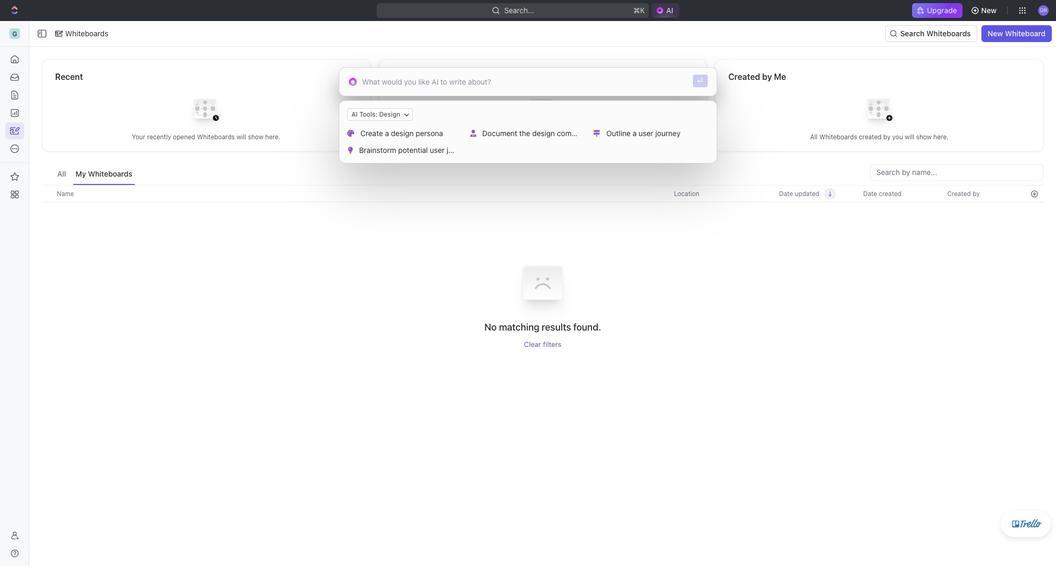 Task type: locate. For each thing, give the bounding box(es) containing it.
lightbulb image
[[348, 147, 353, 154]]

1 your from the left
[[132, 133, 145, 141]]

whiteboards inside tab list
[[88, 169, 132, 178]]

will
[[237, 133, 246, 141], [563, 133, 572, 141], [905, 133, 915, 141]]

1 vertical spatial by
[[884, 133, 891, 141]]

whiteboards
[[65, 29, 108, 38], [927, 29, 972, 38], [197, 133, 235, 141], [523, 133, 561, 141], [820, 133, 858, 141], [88, 169, 132, 178]]

will right no recent whiteboards image
[[237, 133, 246, 141]]

new whiteboard
[[988, 29, 1046, 38]]

a right create
[[385, 129, 389, 138]]

all inside button
[[57, 169, 66, 178]]

0 horizontal spatial date
[[780, 190, 794, 197]]

1 date from the left
[[780, 190, 794, 197]]

user tie image
[[471, 130, 477, 137]]

all
[[811, 133, 818, 141], [57, 169, 66, 178]]

row
[[42, 185, 1044, 202]]

1 will from the left
[[237, 133, 246, 141]]

1 vertical spatial created
[[880, 190, 902, 197]]

0 vertical spatial new
[[982, 6, 997, 15]]

user left journey
[[639, 129, 654, 138]]

1 show from the left
[[248, 133, 264, 141]]

your for recent
[[132, 133, 145, 141]]

tab list
[[55, 164, 135, 185]]

date for date created
[[864, 190, 878, 197]]

user for a
[[639, 129, 654, 138]]

1 horizontal spatial by
[[884, 133, 891, 141]]

new inside the new button
[[982, 6, 997, 15]]

0 horizontal spatial will
[[237, 133, 246, 141]]

by for created by
[[973, 190, 981, 197]]

2 horizontal spatial will
[[905, 133, 915, 141]]

new down the new button
[[988, 29, 1004, 38]]

your right user tie icon
[[480, 133, 493, 141]]

filters
[[543, 340, 562, 349]]

0 horizontal spatial by
[[763, 72, 773, 82]]

0 horizontal spatial here.
[[265, 133, 281, 141]]

persona
[[416, 129, 443, 138]]

a for create
[[385, 129, 389, 138]]

1 horizontal spatial show
[[574, 133, 590, 141]]

no recent whiteboards image
[[185, 91, 227, 133]]

potential
[[399, 146, 428, 155]]

will right you
[[905, 133, 915, 141]]

2 design from the left
[[533, 129, 555, 138]]

new up new whiteboard at right
[[982, 6, 997, 15]]

a right outline
[[633, 129, 637, 138]]

1 vertical spatial user
[[430, 146, 445, 155]]

ai tools: design button
[[348, 108, 413, 121]]

0 vertical spatial by
[[763, 72, 773, 82]]

journey
[[656, 129, 681, 138]]

user down persona
[[430, 146, 445, 155]]

2 horizontal spatial show
[[917, 133, 932, 141]]

1 horizontal spatial date
[[864, 190, 878, 197]]

date
[[780, 190, 794, 197], [864, 190, 878, 197]]

design right the on the top of the page
[[533, 129, 555, 138]]

by left you
[[884, 133, 891, 141]]

0 vertical spatial created
[[860, 133, 882, 141]]

1 horizontal spatial created
[[948, 190, 972, 197]]

0 vertical spatial all
[[811, 133, 818, 141]]

recent
[[55, 72, 83, 82]]

upgrade
[[928, 6, 958, 15]]

user
[[639, 129, 654, 138], [430, 146, 445, 155]]

1 a from the left
[[385, 129, 389, 138]]

recently
[[147, 133, 171, 141]]

your
[[132, 133, 145, 141], [480, 133, 493, 141]]

0 horizontal spatial a
[[385, 129, 389, 138]]

date inside date updated button
[[780, 190, 794, 197]]

1 vertical spatial created
[[948, 190, 972, 197]]

1 horizontal spatial all
[[811, 133, 818, 141]]

1 horizontal spatial user
[[639, 129, 654, 138]]

new inside new whiteboard button
[[988, 29, 1004, 38]]

created
[[860, 133, 882, 141], [880, 190, 902, 197]]

0 vertical spatial user
[[639, 129, 654, 138]]

created down search by name... text field
[[948, 190, 972, 197]]

clear filters button
[[524, 340, 562, 349]]

show
[[248, 133, 264, 141], [574, 133, 590, 141], [917, 133, 932, 141]]

design for a
[[391, 129, 414, 138]]

1 horizontal spatial a
[[633, 129, 637, 138]]

created left me
[[729, 72, 761, 82]]

1 horizontal spatial will
[[563, 133, 572, 141]]

a
[[385, 129, 389, 138], [633, 129, 637, 138]]

brainstorm
[[359, 146, 397, 155]]

new
[[982, 6, 997, 15], [988, 29, 1004, 38]]

created inside row
[[948, 190, 972, 197]]

2 vertical spatial by
[[973, 190, 981, 197]]

here.
[[265, 133, 281, 141], [591, 133, 606, 141], [934, 133, 949, 141]]

all for all
[[57, 169, 66, 178]]

design up the brainstorm potential user journeys button
[[391, 129, 414, 138]]

will left signs post image on the right of page
[[563, 133, 572, 141]]

by down search by name... text field
[[973, 190, 981, 197]]

new button
[[967, 2, 1004, 19]]

2 your from the left
[[480, 133, 493, 141]]

3 here. from the left
[[934, 133, 949, 141]]

matching
[[499, 322, 540, 333]]

0 horizontal spatial user
[[430, 146, 445, 155]]

my
[[76, 169, 86, 178]]

create a design persona button
[[344, 125, 465, 142]]

0 horizontal spatial all
[[57, 169, 66, 178]]

my whiteboards button
[[73, 164, 135, 185]]

created
[[729, 72, 761, 82], [948, 190, 972, 197]]

by left me
[[763, 72, 773, 82]]

document the design component
[[483, 129, 596, 138]]

1 horizontal spatial design
[[533, 129, 555, 138]]

2 a from the left
[[633, 129, 637, 138]]

0 horizontal spatial show
[[248, 133, 264, 141]]

sidebar navigation
[[0, 21, 29, 566]]

1 vertical spatial new
[[988, 29, 1004, 38]]

2 horizontal spatial by
[[973, 190, 981, 197]]

2 date from the left
[[864, 190, 878, 197]]

whiteboard
[[1006, 29, 1046, 38]]

the
[[520, 129, 531, 138]]

1 vertical spatial all
[[57, 169, 66, 178]]

⌘k
[[634, 6, 645, 15]]

1 horizontal spatial your
[[480, 133, 493, 141]]

signs post image
[[594, 130, 601, 137]]

ai tools: design
[[352, 110, 401, 118]]

date created button
[[858, 186, 909, 202]]

design
[[391, 129, 414, 138], [533, 129, 555, 138]]

0 horizontal spatial created
[[729, 72, 761, 82]]

clear filters
[[524, 340, 562, 349]]

0 horizontal spatial your
[[132, 133, 145, 141]]

design inside button
[[391, 129, 414, 138]]

ai tools: design button
[[348, 108, 413, 121]]

by
[[763, 72, 773, 82], [884, 133, 891, 141], [973, 190, 981, 197]]

created by
[[948, 190, 981, 197]]

favorites
[[392, 72, 428, 82]]

date inside date created button
[[864, 190, 878, 197]]

search
[[901, 29, 925, 38]]

design inside button
[[533, 129, 555, 138]]

1 design from the left
[[391, 129, 414, 138]]

created inside button
[[880, 190, 902, 197]]

2 show from the left
[[574, 133, 590, 141]]

2 will from the left
[[563, 133, 572, 141]]

0 horizontal spatial design
[[391, 129, 414, 138]]

search whiteboards button
[[886, 25, 978, 42]]

your left recently
[[132, 133, 145, 141]]

created for created by me
[[729, 72, 761, 82]]

by inside row
[[973, 190, 981, 197]]

by for created by me
[[763, 72, 773, 82]]

2 horizontal spatial here.
[[934, 133, 949, 141]]

no favorited whiteboards image
[[522, 91, 564, 133]]

1 horizontal spatial here.
[[591, 133, 606, 141]]

0 vertical spatial created
[[729, 72, 761, 82]]



Task type: describe. For each thing, give the bounding box(es) containing it.
me
[[775, 72, 787, 82]]

date created
[[864, 190, 902, 197]]

new for new
[[982, 6, 997, 15]]

3 will from the left
[[905, 133, 915, 141]]

document the design component button
[[467, 125, 596, 142]]

brainstorm potential user journeys button
[[344, 142, 476, 159]]

no matching results found. table
[[42, 185, 1044, 349]]

What would you like AI to write about? text field
[[362, 76, 684, 87]]

all for all whiteboards created by you will show here.
[[811, 133, 818, 141]]

design for the
[[533, 129, 555, 138]]

created by me
[[729, 72, 787, 82]]

your favorited whiteboards will show here.
[[480, 133, 606, 141]]

new whiteboard button
[[982, 25, 1053, 42]]

updated
[[795, 190, 820, 197]]

found.
[[574, 322, 602, 333]]

no matching results found. row
[[42, 252, 1044, 349]]

date updated
[[780, 190, 820, 197]]

no data image
[[512, 252, 575, 321]]

outline
[[607, 129, 631, 138]]

no matching results found.
[[485, 322, 602, 333]]

user for potential
[[430, 146, 445, 155]]

no created by me whiteboards image
[[859, 91, 901, 133]]

Search by name... text field
[[877, 165, 1038, 180]]

palette image
[[348, 130, 355, 137]]

tab list containing all
[[55, 164, 135, 185]]

your for favorites
[[480, 133, 493, 141]]

2 here. from the left
[[591, 133, 606, 141]]

all whiteboards created by you will show here.
[[811, 133, 949, 141]]

name
[[57, 190, 74, 197]]

all button
[[55, 164, 69, 185]]

location
[[675, 190, 700, 197]]

my whiteboards
[[76, 169, 132, 178]]

search...
[[504, 6, 534, 15]]

create
[[361, 129, 383, 138]]

results
[[542, 322, 571, 333]]

document
[[483, 129, 518, 138]]

clear
[[524, 340, 542, 349]]

outline a user journey
[[607, 129, 681, 138]]

create a design persona
[[361, 129, 443, 138]]

brainstorm potential user journeys
[[359, 146, 476, 155]]

tools:
[[360, 110, 378, 118]]

upgrade link
[[913, 3, 963, 18]]

row containing name
[[42, 185, 1044, 202]]

component
[[557, 129, 596, 138]]

outline a user journey button
[[590, 125, 711, 142]]

new for new whiteboard
[[988, 29, 1004, 38]]

search whiteboards
[[901, 29, 972, 38]]

date for date updated
[[780, 190, 794, 197]]

ai
[[352, 110, 358, 118]]

⏎
[[698, 77, 704, 85]]

your recently opened whiteboards will show here.
[[132, 133, 281, 141]]

1 here. from the left
[[265, 133, 281, 141]]

created for created by
[[948, 190, 972, 197]]

opened
[[173, 133, 195, 141]]

3 show from the left
[[917, 133, 932, 141]]

a for outline
[[633, 129, 637, 138]]

you
[[893, 133, 904, 141]]

design
[[380, 110, 401, 118]]

⏎ button
[[693, 75, 708, 87]]

journeys
[[447, 146, 476, 155]]

date updated button
[[773, 186, 836, 202]]

no
[[485, 322, 497, 333]]

favorited
[[495, 133, 521, 141]]



Task type: vqa. For each thing, say whether or not it's contained in the screenshot.
Here.
yes



